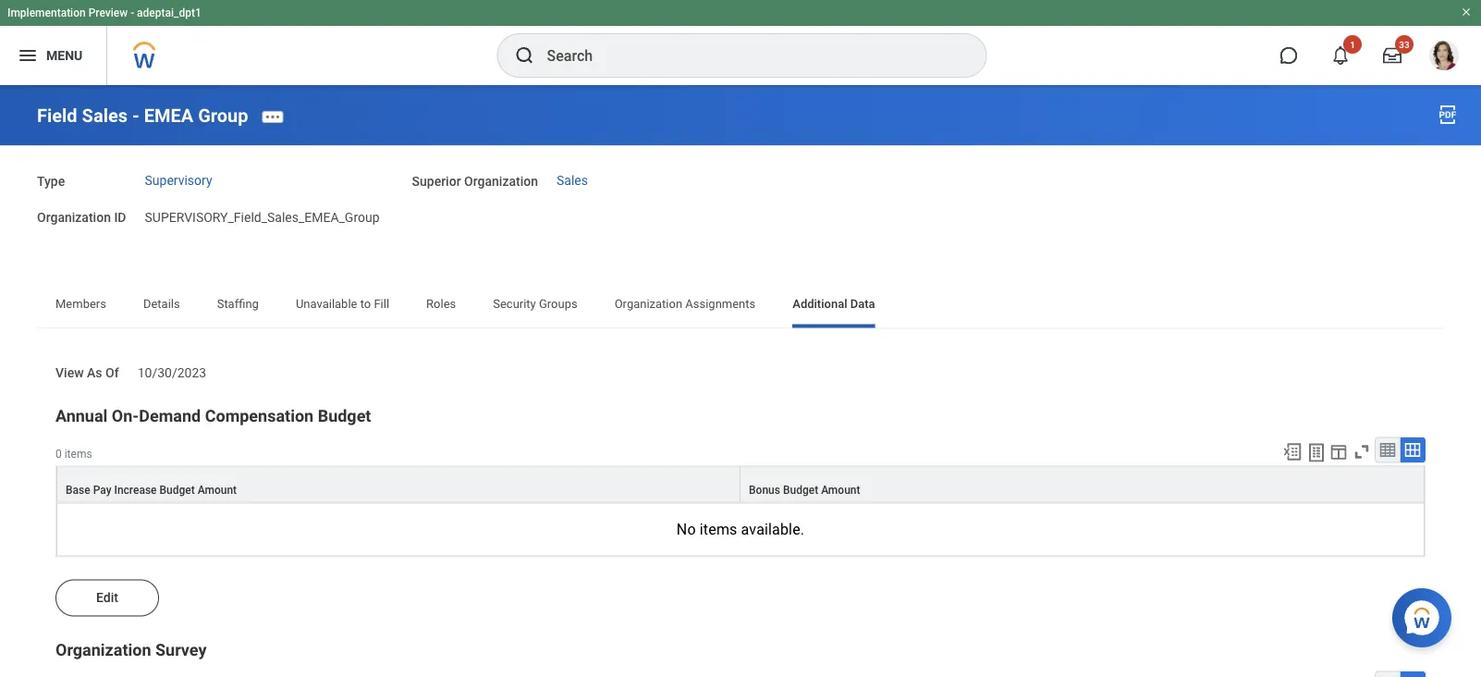 Task type: locate. For each thing, give the bounding box(es) containing it.
implementation preview -   adeptai_dpt1
[[7, 6, 202, 19]]

1 vertical spatial sales
[[557, 172, 588, 188]]

tab list inside field sales - emea group main content
[[37, 284, 1445, 328]]

0 vertical spatial -
[[131, 6, 134, 19]]

items
[[64, 447, 92, 460], [700, 521, 738, 538]]

adeptai_dpt1
[[137, 6, 202, 19]]

1 horizontal spatial sales
[[557, 172, 588, 188]]

1 vertical spatial items
[[700, 521, 738, 538]]

tab list containing members
[[37, 284, 1445, 328]]

amount
[[198, 483, 237, 496], [822, 483, 861, 496]]

budget right increase
[[160, 483, 195, 496]]

0 horizontal spatial items
[[64, 447, 92, 460]]

on-
[[112, 406, 139, 425]]

2 horizontal spatial budget
[[783, 483, 819, 496]]

amount down "annual on-demand compensation budget"
[[198, 483, 237, 496]]

edit
[[96, 590, 118, 605]]

toolbar
[[1275, 437, 1426, 466]]

2 expand table image from the top
[[1404, 675, 1423, 677]]

bonus budget amount button
[[741, 467, 1425, 502]]

0 horizontal spatial amount
[[198, 483, 237, 496]]

0 vertical spatial expand table image
[[1404, 441, 1423, 459]]

items right no
[[700, 521, 738, 538]]

-
[[131, 6, 134, 19], [132, 105, 139, 126]]

0 items
[[56, 447, 92, 460]]

budget right "bonus"
[[783, 483, 819, 496]]

view printable version (pdf) image
[[1437, 104, 1460, 126]]

view as of
[[56, 365, 119, 380]]

staffing
[[217, 297, 259, 311]]

organization inside organization survey group
[[56, 640, 151, 660]]

export to excel image
[[1283, 442, 1303, 462]]

- inside field sales - emea group main content
[[132, 105, 139, 126]]

details
[[143, 297, 180, 311]]

superior
[[412, 174, 461, 189]]

budget right compensation
[[318, 406, 371, 425]]

Search Workday  search field
[[547, 35, 949, 76]]

amount right "bonus"
[[822, 483, 861, 496]]

row containing base pay increase budget amount
[[56, 466, 1425, 504]]

0 horizontal spatial budget
[[160, 483, 195, 496]]

0 horizontal spatial sales
[[82, 105, 128, 126]]

organization left assignments at the top of page
[[615, 297, 683, 311]]

organization
[[464, 174, 538, 189], [37, 210, 111, 225], [615, 297, 683, 311], [56, 640, 151, 660]]

row
[[56, 466, 1425, 504]]

- for preview
[[131, 6, 134, 19]]

fill
[[374, 297, 389, 311]]

- inside menu banner
[[131, 6, 134, 19]]

items right 0
[[64, 447, 92, 460]]

view
[[56, 365, 84, 380]]

field sales - emea group main content
[[0, 85, 1482, 677]]

1 button
[[1321, 35, 1363, 76]]

organization survey
[[56, 640, 207, 660]]

annual on-demand compensation budget group
[[56, 405, 1426, 557]]

compensation
[[205, 406, 314, 425]]

1 vertical spatial -
[[132, 105, 139, 126]]

sales link
[[557, 172, 588, 188]]

organization down edit "button"
[[56, 640, 151, 660]]

1 horizontal spatial items
[[700, 521, 738, 538]]

1 amount from the left
[[198, 483, 237, 496]]

33
[[1400, 39, 1410, 50]]

groups
[[539, 297, 578, 311]]

expand table image
[[1404, 441, 1423, 459], [1404, 675, 1423, 677]]

survey
[[155, 640, 207, 660]]

emea
[[144, 105, 194, 126]]

field
[[37, 105, 77, 126]]

expand table image right table icon
[[1404, 441, 1423, 459]]

unavailable
[[296, 297, 357, 311]]

increase
[[114, 483, 157, 496]]

- left emea
[[132, 105, 139, 126]]

budget
[[318, 406, 371, 425], [160, 483, 195, 496], [783, 483, 819, 496]]

expand table image right table image at the right
[[1404, 675, 1423, 677]]

no
[[677, 521, 696, 538]]

field sales - emea group link
[[37, 105, 248, 126]]

1 expand table image from the top
[[1404, 441, 1423, 459]]

organization for organization assignments
[[615, 297, 683, 311]]

1 vertical spatial expand table image
[[1404, 675, 1423, 677]]

1 horizontal spatial amount
[[822, 483, 861, 496]]

implementation
[[7, 6, 86, 19]]

base pay increase budget amount
[[66, 483, 237, 496]]

additional
[[793, 297, 848, 311]]

organization id
[[37, 210, 126, 225]]

1
[[1351, 39, 1356, 50]]

sales
[[82, 105, 128, 126], [557, 172, 588, 188]]

organization down "type" on the left top
[[37, 210, 111, 225]]

- right preview
[[131, 6, 134, 19]]

2 amount from the left
[[822, 483, 861, 496]]

type
[[37, 174, 65, 189]]

assignments
[[686, 297, 756, 311]]

0 vertical spatial items
[[64, 447, 92, 460]]

superior organization
[[412, 174, 538, 189]]

additional data
[[793, 297, 876, 311]]

organization inside tab list
[[615, 297, 683, 311]]

tab list
[[37, 284, 1445, 328]]

supervisory
[[145, 172, 212, 188]]

0
[[56, 447, 62, 460]]

organization for organization survey
[[56, 640, 151, 660]]



Task type: describe. For each thing, give the bounding box(es) containing it.
security groups
[[493, 297, 578, 311]]

table image
[[1379, 675, 1398, 677]]

- for sales
[[132, 105, 139, 126]]

available.
[[741, 521, 805, 538]]

field sales - emea group
[[37, 105, 248, 126]]

click to view/edit grid preferences image
[[1329, 442, 1350, 462]]

members
[[56, 297, 106, 311]]

view as of element
[[138, 354, 206, 382]]

33 button
[[1373, 35, 1414, 76]]

0 vertical spatial sales
[[82, 105, 128, 126]]

search image
[[514, 44, 536, 67]]

fullscreen image
[[1352, 442, 1373, 462]]

annual
[[56, 406, 108, 425]]

expand table image for table icon
[[1404, 441, 1423, 459]]

bonus
[[749, 483, 781, 496]]

items for 0
[[64, 447, 92, 460]]

menu button
[[0, 26, 107, 85]]

data
[[851, 297, 876, 311]]

base pay increase budget amount button
[[57, 467, 740, 502]]

10/30/2023
[[138, 365, 206, 380]]

annual on-demand compensation budget
[[56, 406, 371, 425]]

1 horizontal spatial budget
[[318, 406, 371, 425]]

organization survey group
[[56, 639, 1426, 677]]

roles
[[426, 297, 456, 311]]

supervisory link
[[145, 172, 212, 188]]

base
[[66, 483, 90, 496]]

organization survey button
[[56, 640, 207, 660]]

no items available.
[[677, 521, 805, 538]]

demand
[[139, 406, 201, 425]]

notifications large image
[[1332, 46, 1351, 65]]

bonus budget amount
[[749, 483, 861, 496]]

annual on-demand compensation budget button
[[56, 406, 371, 425]]

profile logan mcneil image
[[1430, 41, 1460, 74]]

to
[[360, 297, 371, 311]]

as
[[87, 365, 102, 380]]

supervisory_field_sales_emea_group
[[145, 210, 380, 225]]

budget inside base pay increase budget amount popup button
[[160, 483, 195, 496]]

organization for organization id
[[37, 210, 111, 225]]

justify image
[[17, 44, 39, 67]]

row inside the annual on-demand compensation budget group
[[56, 466, 1425, 504]]

pay
[[93, 483, 112, 496]]

table image
[[1379, 441, 1398, 459]]

toolbar inside the annual on-demand compensation budget group
[[1275, 437, 1426, 466]]

expand table image for table image at the right
[[1404, 675, 1423, 677]]

close environment banner image
[[1462, 6, 1473, 18]]

of
[[106, 365, 119, 380]]

group
[[198, 105, 248, 126]]

security
[[493, 297, 536, 311]]

items for no
[[700, 521, 738, 538]]

preview
[[88, 6, 128, 19]]

unavailable to fill
[[296, 297, 389, 311]]

edit button
[[56, 580, 159, 617]]

menu
[[46, 48, 83, 63]]

organization assignments
[[615, 297, 756, 311]]

id
[[114, 210, 126, 225]]

organization right superior
[[464, 174, 538, 189]]

inbox large image
[[1384, 46, 1402, 65]]

budget inside bonus budget amount popup button
[[783, 483, 819, 496]]

menu banner
[[0, 0, 1482, 85]]

export to worksheets image
[[1306, 442, 1328, 464]]



Task type: vqa. For each thing, say whether or not it's contained in the screenshot.
The Your
no



